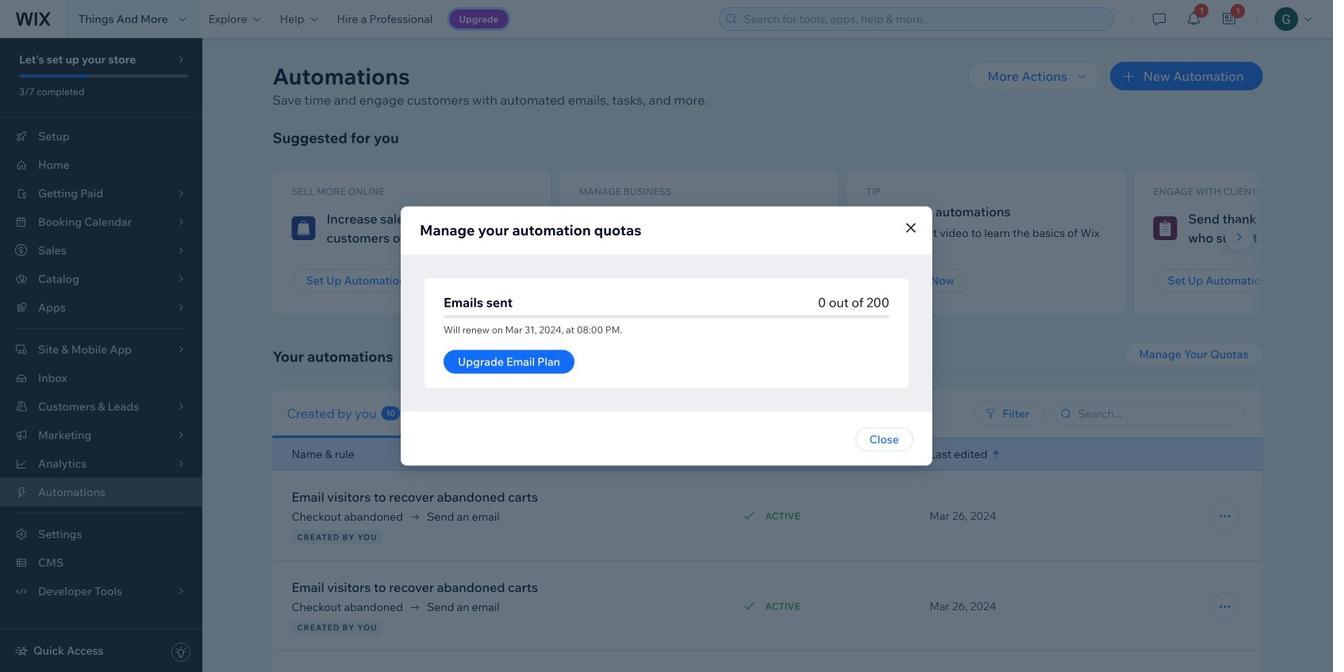 Task type: vqa. For each thing, say whether or not it's contained in the screenshot.
Sidebar element
yes



Task type: describe. For each thing, give the bounding box(es) containing it.
sidebar element
[[0, 38, 202, 673]]

Search for tools, apps, help & more... field
[[739, 8, 1109, 30]]



Task type: locate. For each thing, give the bounding box(es) containing it.
0 horizontal spatial category image
[[292, 217, 315, 240]]

category image
[[292, 217, 315, 240], [1153, 217, 1177, 240]]

Search... field
[[1073, 403, 1238, 425]]

category image
[[579, 217, 603, 240]]

2 category image from the left
[[1153, 217, 1177, 240]]

list
[[273, 171, 1333, 314]]

tab list
[[273, 390, 778, 438]]

1 category image from the left
[[292, 217, 315, 240]]

1 horizontal spatial category image
[[1153, 217, 1177, 240]]



